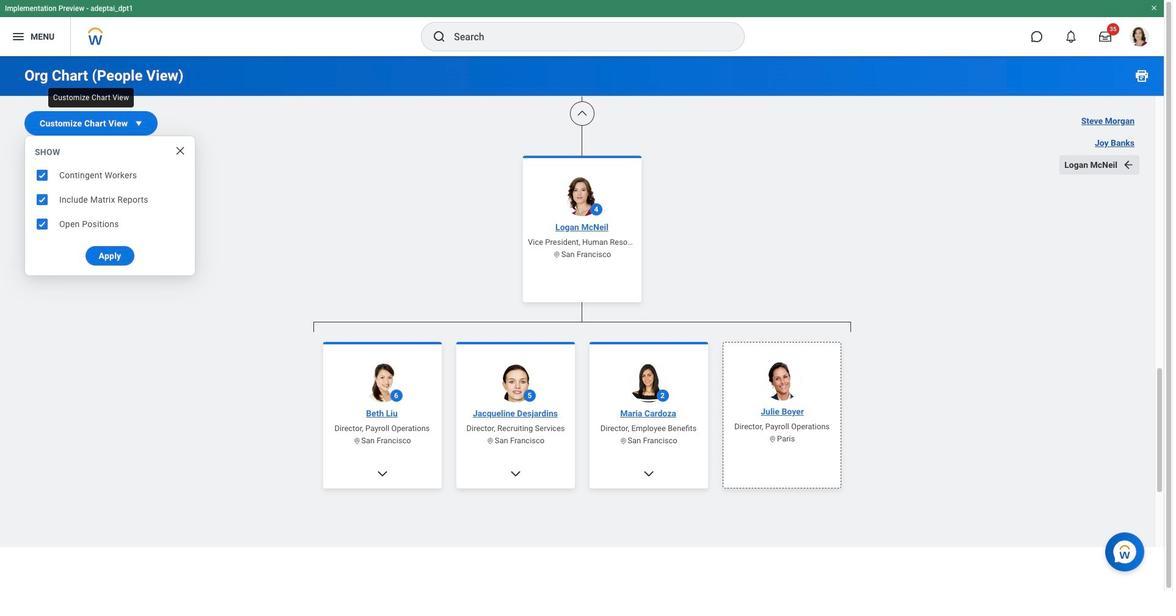 Task type: vqa. For each thing, say whether or not it's contained in the screenshot.
at
no



Task type: locate. For each thing, give the bounding box(es) containing it.
1 horizontal spatial location image
[[487, 437, 495, 445]]

chevron down image
[[376, 468, 388, 480], [509, 468, 522, 480]]

1 chevron down image from the left
[[376, 468, 388, 480]]

1 horizontal spatial location image
[[769, 435, 777, 443]]

banner
[[0, 0, 1164, 56]]

2 chevron down image from the left
[[509, 468, 522, 480]]

chevron up image
[[576, 108, 588, 120]]

profile logan mcneil image
[[1130, 27, 1149, 49]]

tooltip
[[45, 84, 138, 111]]

x image
[[174, 145, 186, 157]]

chevron down image for 2nd location image from right
[[509, 468, 522, 480]]

0 horizontal spatial chevron down image
[[376, 468, 388, 480]]

2 horizontal spatial location image
[[620, 437, 628, 445]]

1 horizontal spatial chevron down image
[[509, 468, 522, 480]]

location image
[[353, 437, 361, 445], [487, 437, 495, 445], [620, 437, 628, 445]]

3 location image from the left
[[620, 437, 628, 445]]

0 vertical spatial location image
[[553, 251, 561, 259]]

dialog
[[24, 136, 196, 276]]

inbox large image
[[1099, 31, 1112, 43]]

main content
[[0, 0, 1164, 592]]

logan mcneil, logan mcneil, 4 direct reports element
[[313, 332, 851, 592]]

1 vertical spatial location image
[[769, 435, 777, 443]]

location image
[[553, 251, 561, 259], [769, 435, 777, 443]]

0 horizontal spatial location image
[[353, 437, 361, 445]]

print org chart image
[[1135, 68, 1149, 83]]



Task type: describe. For each thing, give the bounding box(es) containing it.
justify image
[[11, 29, 26, 44]]

1 location image from the left
[[353, 437, 361, 445]]

close environment banner image
[[1151, 4, 1158, 12]]

2 location image from the left
[[487, 437, 495, 445]]

search image
[[432, 29, 447, 44]]

caret down image
[[133, 117, 145, 130]]

chevron down image for first location image
[[376, 468, 388, 480]]

arrow left image
[[1123, 159, 1135, 171]]

notifications large image
[[1065, 31, 1077, 43]]

chevron down image
[[643, 468, 655, 480]]

0 horizontal spatial location image
[[553, 251, 561, 259]]

Search Workday  search field
[[454, 23, 719, 50]]



